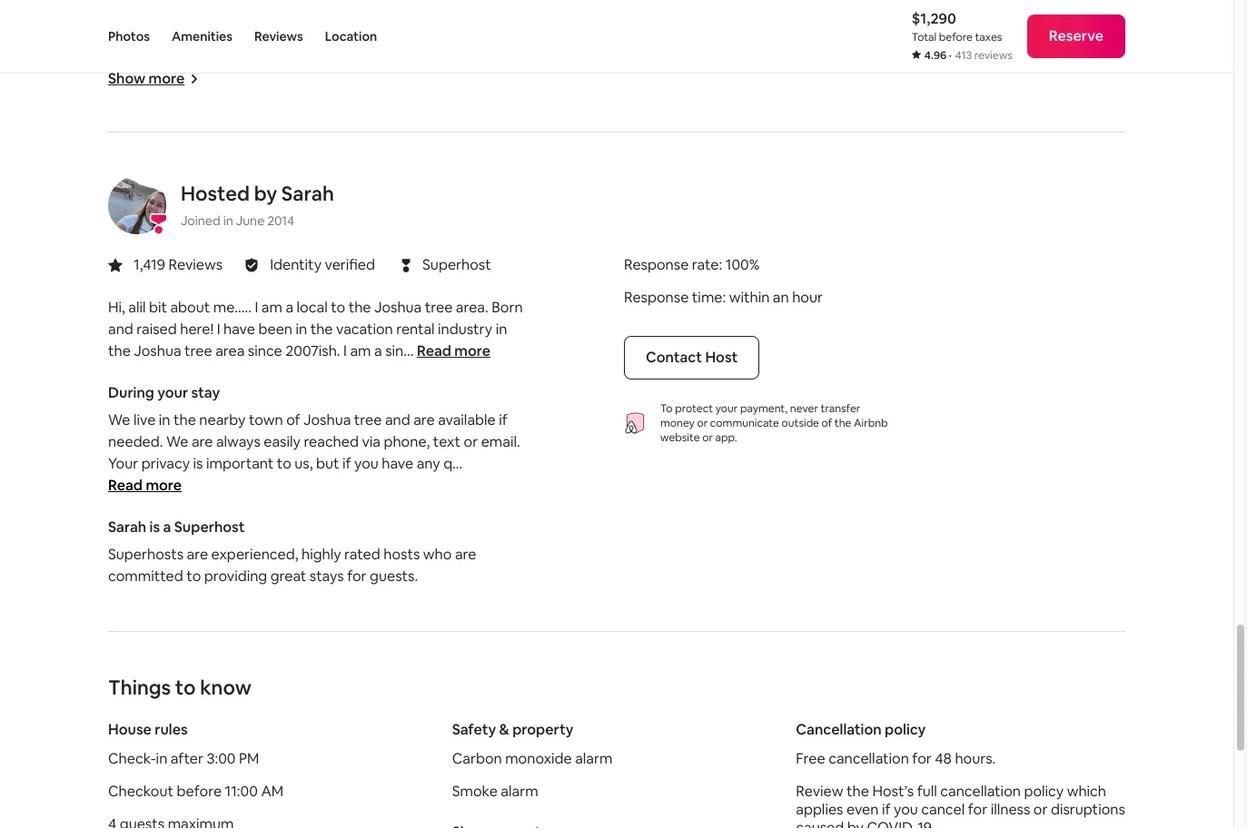 Task type: vqa. For each thing, say whether or not it's contained in the screenshot.
©2023
no



Task type: describe. For each thing, give the bounding box(es) containing it.
before inside $1,290 total before taxes
[[939, 30, 973, 45]]

: for response time
[[723, 288, 726, 307]]

payment,
[[740, 401, 788, 416]]

easily inside the jt cottage is located on the "mesa" part of yucca valley. it is just a short 5-10 minute drive to get to the heart of joshua tree or yucca valley. the studio is located 0.1 miles down a dirt road that is easily accessible by all vehicles.
[[464, 34, 501, 53]]

the right on
[[303, 12, 326, 31]]

superhosts
[[108, 545, 184, 564]]

area.
[[456, 298, 489, 317]]

: for response rate
[[719, 255, 723, 274]]

to left get
[[735, 12, 749, 31]]

things to know
[[108, 675, 251, 700]]

experienced,
[[211, 545, 298, 564]]

2007ish.
[[286, 341, 340, 360]]

a left dirt
[[348, 34, 355, 53]]

a inside the sarah is a superhost superhosts are experienced, highly rated hosts who are committed to providing great stays for guests.
[[163, 518, 171, 537]]

that
[[420, 34, 447, 53]]

read more button for hi, alil bit about me..... i am a local to the joshua tree area. born and raised here! i have been in the vacation rental industry in the joshua tree area since 2007ish. i am a sin…
[[417, 340, 491, 362]]

1 vertical spatial alarm
[[501, 782, 538, 801]]

have inside hi, alil bit about me..... i am a local to the joshua tree area. born and raised here! i have been in the vacation rental industry in the joshua tree area since 2007ish. i am a sin…
[[224, 319, 255, 339]]

2 horizontal spatial tree
[[425, 298, 453, 317]]

are up phone, at the bottom
[[414, 410, 435, 429]]

vacation
[[336, 319, 393, 339]]

0 horizontal spatial before
[[177, 782, 222, 801]]

0 horizontal spatial am
[[262, 298, 283, 317]]

phone,
[[384, 432, 430, 451]]

2014
[[267, 212, 295, 229]]

cancellation
[[796, 720, 882, 739]]

joshua inside during your stay we live in the nearby town of joshua tree and are available if needed. we are always easily reached via phone, text or email. your privacy is important to us, but if you have any q… read more
[[304, 410, 351, 429]]

1 horizontal spatial am
[[350, 341, 371, 360]]

the inside during your stay we live in the nearby town of joshua tree and are available if needed. we are always easily reached via phone, text or email. your privacy is important to us, but if you have any q… read more
[[174, 410, 196, 429]]

committed
[[108, 567, 183, 586]]

4.96 · 413 reviews
[[925, 48, 1013, 63]]

is down the cottage
[[182, 34, 192, 53]]

have inside during your stay we live in the nearby town of joshua tree and are available if needed. we are always easily reached via phone, text or email. your privacy is important to us, but if you have any q… read more
[[382, 454, 414, 473]]

live
[[133, 410, 156, 429]]

to right get
[[779, 12, 794, 31]]

within
[[729, 288, 770, 307]]

hours.
[[955, 749, 996, 768]]

website
[[661, 430, 700, 445]]

your inside to protect your payment, never transfer money or communicate outside of the airbnb website or app.
[[716, 401, 738, 416]]

communicate
[[710, 416, 780, 430]]

contact
[[646, 348, 702, 367]]

by inside the jt cottage is located on the "mesa" part of yucca valley. it is just a short 5-10 minute drive to get to the heart of joshua tree or yucca valley. the studio is located 0.1 miles down a dirt road that is easily accessible by all vehicles.
[[576, 34, 593, 53]]

know
[[200, 675, 251, 700]]

june
[[236, 212, 265, 229]]

available
[[438, 410, 496, 429]]

the up vacation
[[349, 298, 371, 317]]

your
[[108, 454, 138, 473]]

an
[[773, 288, 789, 307]]

monoxide
[[505, 749, 572, 768]]

down
[[307, 34, 344, 53]]

to
[[661, 401, 673, 416]]

0.1
[[249, 34, 266, 53]]

more for show more
[[149, 69, 185, 88]]

email.
[[481, 432, 520, 451]]

·
[[949, 48, 952, 63]]

reserve button
[[1027, 15, 1126, 58]]

0 horizontal spatial tree
[[185, 341, 212, 360]]

always
[[216, 432, 261, 451]]

check-
[[108, 749, 156, 768]]

hosts
[[384, 545, 420, 564]]

are down nearby
[[192, 432, 213, 451]]

is right it on the top left of page
[[527, 12, 537, 31]]

born
[[492, 298, 523, 317]]

$1,290
[[912, 9, 957, 28]]

accessible
[[504, 34, 573, 53]]

rate
[[692, 255, 719, 274]]

protect
[[675, 401, 713, 416]]

house rules
[[108, 720, 188, 739]]

response rate : 100%
[[624, 255, 760, 274]]

cancel
[[922, 800, 965, 819]]

minute
[[648, 12, 695, 31]]

or inside the jt cottage is located on the "mesa" part of yucca valley. it is just a short 5-10 minute drive to get to the heart of joshua tree or yucca valley. the studio is located 0.1 miles down a dirt road that is easily accessible by all vehicles.
[[963, 12, 977, 31]]

is inside during your stay we live in the nearby town of joshua tree and are available if needed. we are always easily reached via phone, text or email. your privacy is important to us, but if you have any q… read more
[[193, 454, 203, 473]]

the inside review the host's full cancellation policy which applies even if you cancel for illness or disruptions caused by covid-19.
[[847, 782, 869, 801]]

413
[[956, 48, 972, 63]]

smoke
[[452, 782, 498, 801]]

is inside the sarah is a superhost superhosts are experienced, highly rated hosts who are committed to providing great stays for guests.
[[150, 518, 160, 537]]

heart
[[822, 12, 859, 31]]

by inside review the host's full cancellation policy which applies even if you cancel for illness or disruptions caused by covid-19.
[[848, 818, 864, 829]]

us,
[[295, 454, 313, 473]]

amenities button
[[172, 0, 233, 73]]

tree
[[930, 12, 960, 31]]

sarah is a superhost superhosts are experienced, highly rated hosts who are committed to providing great stays for guests.
[[108, 518, 476, 586]]

the inside to protect your payment, never transfer money or communicate outside of the airbnb website or app.
[[835, 416, 852, 430]]

hi, alil bit about me..... i am a local to the joshua tree area. born and raised here! i have been in the vacation rental industry in the joshua tree area since 2007ish. i am a sin…
[[108, 298, 523, 360]]

carbon monoxide alarm
[[452, 749, 613, 768]]

0 vertical spatial we
[[108, 410, 130, 429]]

your inside during your stay we live in the nearby town of joshua tree and are available if needed. we are always easily reached via phone, text or email. your privacy is important to us, but if you have any q… read more
[[157, 383, 188, 402]]

studio
[[137, 34, 179, 53]]

of right heart
[[862, 12, 876, 31]]

48
[[935, 749, 952, 768]]

1 vertical spatial located
[[195, 34, 246, 53]]

nearby
[[199, 410, 246, 429]]

total
[[912, 30, 937, 45]]

here!
[[180, 319, 214, 339]]

great
[[270, 567, 306, 586]]

amenities
[[172, 28, 233, 45]]

superhost inside the sarah is a superhost superhosts are experienced, highly rated hosts who are committed to providing great stays for guests.
[[174, 518, 245, 537]]

a left local
[[286, 298, 294, 317]]

hosted by sarah joined in june 2014
[[181, 180, 334, 229]]

checkout
[[108, 782, 174, 801]]

host's
[[873, 782, 914, 801]]

1 vertical spatial i
[[217, 319, 220, 339]]

joined
[[181, 212, 220, 229]]

covid-
[[867, 818, 918, 829]]

0 vertical spatial reviews
[[254, 28, 303, 45]]

get
[[753, 12, 776, 31]]

disruptions
[[1051, 800, 1126, 819]]

or inside review the host's full cancellation policy which applies even if you cancel for illness or disruptions caused by covid-19.
[[1034, 800, 1048, 819]]

photos button
[[108, 0, 150, 73]]

is right that
[[451, 34, 461, 53]]

you inside review the host's full cancellation policy which applies even if you cancel for illness or disruptions caused by covid-19.
[[894, 800, 918, 819]]

during your stay we live in the nearby town of joshua tree and are available if needed. we are always easily reached via phone, text or email. your privacy is important to us, but if you have any q… read more
[[108, 383, 520, 495]]

0 vertical spatial superhost
[[423, 255, 491, 275]]

vehicles.
[[613, 34, 670, 53]]

1 vertical spatial if
[[342, 454, 351, 473]]

2 vertical spatial i
[[344, 341, 347, 360]]

1 yucca from the left
[[426, 12, 467, 31]]

q…
[[444, 454, 463, 473]]

&
[[499, 720, 510, 739]]

the jt cottage is located on the "mesa" part of yucca valley. it is just a short 5-10 minute drive to get to the heart of joshua tree or yucca valley. the studio is located 0.1 miles down a dirt road that is easily accessible by all vehicles.
[[108, 12, 1065, 53]]

100%
[[726, 255, 760, 274]]

read inside during your stay we live in the nearby town of joshua tree and are available if needed. we are always easily reached via phone, text or email. your privacy is important to us, but if you have any q… read more
[[108, 476, 143, 495]]

pm
[[239, 749, 259, 768]]

rental
[[396, 319, 435, 339]]

response for response time
[[624, 288, 689, 307]]



Task type: locate. For each thing, give the bounding box(es) containing it.
0 horizontal spatial your
[[157, 383, 188, 402]]

more inside during your stay we live in the nearby town of joshua tree and are available if needed. we are always easily reached via phone, text or email. your privacy is important to us, but if you have any q… read more
[[146, 476, 182, 495]]

or inside during your stay we live in the nearby town of joshua tree and are available if needed. we are always easily reached via phone, text or email. your privacy is important to us, but if you have any q… read more
[[464, 432, 478, 451]]

0 vertical spatial sarah
[[282, 180, 334, 206]]

1 horizontal spatial valley.
[[1024, 12, 1065, 31]]

superhost up experienced,
[[174, 518, 245, 537]]

1 vertical spatial sarah
[[108, 518, 146, 537]]

to left the providing
[[187, 567, 201, 586]]

read
[[417, 341, 451, 360], [108, 476, 143, 495]]

drive
[[698, 12, 732, 31]]

miles
[[269, 34, 304, 53]]

in down local
[[296, 319, 307, 339]]

: left 100% on the right top of page
[[719, 255, 723, 274]]

read more button down privacy at the left of page
[[108, 475, 182, 497]]

identity
[[270, 255, 322, 274]]

1 horizontal spatial alarm
[[575, 749, 613, 768]]

i down vacation
[[344, 341, 347, 360]]

joshua up "reached"
[[304, 410, 351, 429]]

on
[[283, 12, 300, 31]]

to inside the sarah is a superhost superhosts are experienced, highly rated hosts who are committed to providing great stays for guests.
[[187, 567, 201, 586]]

response time : within an hour
[[624, 288, 823, 307]]

2 vertical spatial if
[[882, 800, 891, 819]]

review the host's full cancellation policy which applies even if you cancel for illness or disruptions caused by covid-19.
[[796, 782, 1126, 829]]

2 horizontal spatial i
[[344, 341, 347, 360]]

to inside during your stay we live in the nearby town of joshua tree and are available if needed. we are always easily reached via phone, text or email. your privacy is important to us, but if you have any q… read more
[[277, 454, 291, 473]]

to right local
[[331, 298, 345, 317]]

1 vertical spatial policy
[[1024, 782, 1064, 801]]

1 horizontal spatial yucca
[[980, 12, 1021, 31]]

0 horizontal spatial sarah
[[108, 518, 146, 537]]

house
[[108, 720, 152, 739]]

read more button down industry on the top left of page
[[417, 340, 491, 362]]

1 horizontal spatial before
[[939, 30, 973, 45]]

and inside hi, alil bit about me..... i am a local to the joshua tree area. born and raised here! i have been in the vacation rental industry in the joshua tree area since 2007ish. i am a sin…
[[108, 319, 133, 339]]

1 valley. from the left
[[470, 12, 512, 31]]

the up during
[[108, 341, 131, 360]]

location
[[325, 28, 377, 45]]

1 vertical spatial have
[[382, 454, 414, 473]]

0 vertical spatial cancellation
[[829, 749, 909, 768]]

sarah inside hosted by sarah joined in june 2014
[[282, 180, 334, 206]]

0 vertical spatial alarm
[[575, 749, 613, 768]]

:
[[719, 255, 723, 274], [723, 288, 726, 307]]

1 horizontal spatial cancellation
[[941, 782, 1021, 801]]

0 vertical spatial for
[[347, 567, 367, 586]]

are up the providing
[[187, 545, 208, 564]]

1 horizontal spatial for
[[913, 749, 932, 768]]

easily right that
[[464, 34, 501, 53]]

2 valley. from the left
[[1024, 12, 1065, 31]]

joshua left tree
[[879, 12, 927, 31]]

more for read more
[[455, 341, 491, 360]]

1 vertical spatial easily
[[264, 432, 301, 451]]

0 horizontal spatial read
[[108, 476, 143, 495]]

time
[[692, 288, 723, 307]]

taxes
[[975, 30, 1003, 45]]

0 vertical spatial more
[[149, 69, 185, 88]]

for down rated
[[347, 567, 367, 586]]

5-
[[617, 12, 630, 31]]

before up '·'
[[939, 30, 973, 45]]

of right 'town'
[[286, 410, 300, 429]]

important
[[206, 454, 274, 473]]

easily down 'town'
[[264, 432, 301, 451]]

1,419 reviews
[[134, 255, 223, 274]]

0 horizontal spatial if
[[342, 454, 351, 473]]

contact host link
[[624, 336, 760, 379]]

0 vertical spatial before
[[939, 30, 973, 45]]

easily inside during your stay we live in the nearby town of joshua tree and are available if needed. we are always easily reached via phone, text or email. your privacy is important to us, but if you have any q… read more
[[264, 432, 301, 451]]

1 response from the top
[[624, 255, 689, 274]]

you left cancel
[[894, 800, 918, 819]]

but
[[316, 454, 339, 473]]

the
[[108, 12, 134, 31], [108, 34, 134, 53]]

me.....
[[213, 298, 252, 317]]

after
[[171, 749, 203, 768]]

1 horizontal spatial read more button
[[417, 340, 491, 362]]

show
[[108, 69, 146, 88]]

rules
[[155, 720, 188, 739]]

1 horizontal spatial superhost
[[423, 255, 491, 275]]

to inside hi, alil bit about me..... i am a local to the joshua tree area. born and raised here! i have been in the vacation rental industry in the joshua tree area since 2007ish. i am a sin…
[[331, 298, 345, 317]]

cottage
[[157, 12, 213, 31]]

location button
[[325, 0, 377, 73]]

policy left which on the right bottom of the page
[[1024, 782, 1064, 801]]

cancellation down cancellation policy
[[829, 749, 909, 768]]

1 vertical spatial and
[[385, 410, 410, 429]]

you inside during your stay we live in the nearby town of joshua tree and are available if needed. we are always easily reached via phone, text or email. your privacy is important to us, but if you have any q… read more
[[354, 454, 379, 473]]

to
[[735, 12, 749, 31], [779, 12, 794, 31], [331, 298, 345, 317], [277, 454, 291, 473], [187, 567, 201, 586], [175, 675, 196, 700]]

dirt
[[359, 34, 382, 53]]

in right the live
[[159, 410, 170, 429]]

1 vertical spatial before
[[177, 782, 222, 801]]

am
[[262, 298, 283, 317], [350, 341, 371, 360]]

󰀃
[[402, 254, 411, 276]]

who
[[423, 545, 452, 564]]

the down stay
[[174, 410, 196, 429]]

1 vertical spatial superhost
[[174, 518, 245, 537]]

reviews left down
[[254, 28, 303, 45]]

of inside during your stay we live in the nearby town of joshua tree and are available if needed. we are always easily reached via phone, text or email. your privacy is important to us, but if you have any q… read more
[[286, 410, 300, 429]]

a up superhosts
[[163, 518, 171, 537]]

sarah inside the sarah is a superhost superhosts are experienced, highly rated hosts who are committed to providing great stays for guests.
[[108, 518, 146, 537]]

transfer
[[821, 401, 861, 416]]

show more button
[[108, 69, 199, 88]]

via
[[362, 432, 381, 451]]

in left after
[[156, 749, 167, 768]]

0 vertical spatial tree
[[425, 298, 453, 317]]

we left the live
[[108, 410, 130, 429]]

1 vertical spatial tree
[[185, 341, 212, 360]]

1 horizontal spatial you
[[894, 800, 918, 819]]

1 vertical spatial you
[[894, 800, 918, 819]]

0 vertical spatial read more button
[[417, 340, 491, 362]]

0 horizontal spatial i
[[217, 319, 220, 339]]

0 horizontal spatial by
[[254, 180, 277, 206]]

check-in after 3:00 pm
[[108, 749, 259, 768]]

the up 2007ish. on the top left of page
[[310, 319, 333, 339]]

hour
[[792, 288, 823, 307]]

and inside during your stay we live in the nearby town of joshua tree and are available if needed. we are always easily reached via phone, text or email. your privacy is important to us, but if you have any q… read more
[[385, 410, 410, 429]]

0 vertical spatial :
[[719, 255, 723, 274]]

0 horizontal spatial reviews
[[169, 255, 223, 274]]

the left the host's
[[847, 782, 869, 801]]

you
[[354, 454, 379, 473], [894, 800, 918, 819]]

0 horizontal spatial yucca
[[426, 12, 467, 31]]

alarm down carbon monoxide alarm on the bottom left
[[501, 782, 538, 801]]

0 horizontal spatial alarm
[[501, 782, 538, 801]]

2 vertical spatial tree
[[354, 410, 382, 429]]

1 vertical spatial by
[[254, 180, 277, 206]]

0 vertical spatial easily
[[464, 34, 501, 53]]

i right here!
[[217, 319, 220, 339]]

tree inside during your stay we live in the nearby town of joshua tree and are available if needed. we are always easily reached via phone, text or email. your privacy is important to us, but if you have any q… read more
[[354, 410, 382, 429]]

text
[[433, 432, 461, 451]]

if right even
[[882, 800, 891, 819]]

0 horizontal spatial policy
[[885, 720, 926, 739]]

rated
[[344, 545, 381, 564]]

road
[[386, 34, 416, 53]]

your up app.
[[716, 401, 738, 416]]

read more button for we live in the nearby town of joshua tree and are available if needed. we are always easily reached via phone, text or email. your privacy is important to us, but if you have any q…
[[108, 475, 182, 497]]

valley. right taxes
[[1024, 12, 1065, 31]]

have down me.....
[[224, 319, 255, 339]]

just
[[540, 12, 565, 31]]

or right money
[[697, 416, 708, 430]]

money
[[661, 416, 695, 430]]

local
[[297, 298, 328, 317]]

contact host
[[646, 348, 738, 367]]

you down via
[[354, 454, 379, 473]]

or down available
[[464, 432, 478, 451]]

0 vertical spatial read
[[417, 341, 451, 360]]

if up the email.
[[499, 410, 508, 429]]

am
[[261, 782, 284, 801]]

for left 48
[[913, 749, 932, 768]]

have down phone, at the bottom
[[382, 454, 414, 473]]

we up privacy at the left of page
[[166, 432, 188, 451]]

2 vertical spatial more
[[146, 476, 182, 495]]

any
[[417, 454, 440, 473]]

by inside hosted by sarah joined in june 2014
[[254, 180, 277, 206]]

2 vertical spatial for
[[968, 800, 988, 819]]

or left app.
[[703, 430, 713, 445]]

applies
[[796, 800, 844, 819]]

if inside review the host's full cancellation policy which applies even if you cancel for illness or disruptions caused by covid-19.
[[882, 800, 891, 819]]

alil
[[128, 298, 146, 317]]

app.
[[716, 430, 737, 445]]

the
[[303, 12, 326, 31], [797, 12, 819, 31], [349, 298, 371, 317], [310, 319, 333, 339], [108, 341, 131, 360], [174, 410, 196, 429], [835, 416, 852, 430], [847, 782, 869, 801]]

0 vertical spatial located
[[229, 12, 280, 31]]

hosted
[[181, 180, 250, 206]]

caused
[[796, 818, 844, 829]]

the left airbnb
[[835, 416, 852, 430]]

sin…
[[385, 341, 414, 360]]

in left june at the left top of the page
[[223, 212, 233, 229]]

cancellation inside review the host's full cancellation policy which applies even if you cancel for illness or disruptions caused by covid-19.
[[941, 782, 1021, 801]]

0 horizontal spatial easily
[[264, 432, 301, 451]]

to left know
[[175, 675, 196, 700]]

reviews up about
[[169, 255, 223, 274]]

all
[[596, 34, 610, 53]]

yucca up reviews
[[980, 12, 1021, 31]]

if
[[499, 410, 508, 429], [342, 454, 351, 473], [882, 800, 891, 819]]

valley. left it on the top left of page
[[470, 12, 512, 31]]

highly
[[302, 545, 341, 564]]

tree up via
[[354, 410, 382, 429]]

1 horizontal spatial tree
[[354, 410, 382, 429]]

1 horizontal spatial sarah
[[282, 180, 334, 206]]

sarah up 2014
[[282, 180, 334, 206]]

2 horizontal spatial for
[[968, 800, 988, 819]]

if right but
[[342, 454, 351, 473]]

providing
[[204, 567, 267, 586]]

1 vertical spatial :
[[723, 288, 726, 307]]

jt
[[137, 12, 153, 31]]

for left illness
[[968, 800, 988, 819]]

by up 2014
[[254, 180, 277, 206]]

0 vertical spatial if
[[499, 410, 508, 429]]

in inside hosted by sarah joined in june 2014
[[223, 212, 233, 229]]

0 horizontal spatial valley.
[[470, 12, 512, 31]]

1 horizontal spatial reviews
[[254, 28, 303, 45]]

in down born
[[496, 319, 507, 339]]

am down vacation
[[350, 341, 371, 360]]

even
[[847, 800, 879, 819]]

reached
[[304, 432, 359, 451]]

outside
[[782, 416, 820, 430]]

in inside during your stay we live in the nearby town of joshua tree and are available if needed. we are always easily reached via phone, text or email. your privacy is important to us, but if you have any q… read more
[[159, 410, 170, 429]]

1 vertical spatial cancellation
[[941, 782, 1021, 801]]

response for response rate
[[624, 255, 689, 274]]

1 vertical spatial read
[[108, 476, 143, 495]]

host
[[705, 348, 738, 367]]

read down your
[[108, 476, 143, 495]]

1 vertical spatial response
[[624, 288, 689, 307]]

0 vertical spatial have
[[224, 319, 255, 339]]

or right illness
[[1034, 800, 1048, 819]]

your left stay
[[157, 383, 188, 402]]

is up superhosts
[[150, 518, 160, 537]]

1 vertical spatial am
[[350, 341, 371, 360]]

policy up free cancellation for 48 hours.
[[885, 720, 926, 739]]

is
[[216, 12, 226, 31], [527, 12, 537, 31], [182, 34, 192, 53], [451, 34, 461, 53], [193, 454, 203, 473], [150, 518, 160, 537]]

for inside review the host's full cancellation policy which applies even if you cancel for illness or disruptions caused by covid-19.
[[968, 800, 988, 819]]

2 the from the top
[[108, 34, 134, 53]]

the left heart
[[797, 12, 819, 31]]

yucca up that
[[426, 12, 467, 31]]

0 horizontal spatial we
[[108, 410, 130, 429]]

is right the cottage
[[216, 12, 226, 31]]

0 horizontal spatial have
[[224, 319, 255, 339]]

response left rate
[[624, 255, 689, 274]]

about
[[170, 298, 210, 317]]

0 vertical spatial response
[[624, 255, 689, 274]]

yucca
[[426, 12, 467, 31], [980, 12, 1021, 31]]

to left the us,
[[277, 454, 291, 473]]

by right caused
[[848, 818, 864, 829]]

1 horizontal spatial have
[[382, 454, 414, 473]]

0 vertical spatial policy
[[885, 720, 926, 739]]

reviews button
[[254, 0, 303, 73]]

1 vertical spatial the
[[108, 34, 134, 53]]

policy inside review the host's full cancellation policy which applies even if you cancel for illness or disruptions caused by covid-19.
[[1024, 782, 1064, 801]]

located
[[229, 12, 280, 31], [195, 34, 246, 53]]

0 horizontal spatial superhost
[[174, 518, 245, 537]]

2 yucca from the left
[[980, 12, 1021, 31]]

0 vertical spatial you
[[354, 454, 379, 473]]

sarah is a superhost. learn more about sarah. image
[[108, 176, 166, 234], [108, 176, 166, 234]]

more down industry on the top left of page
[[455, 341, 491, 360]]

property
[[513, 720, 574, 739]]

1 horizontal spatial if
[[499, 410, 508, 429]]

been
[[258, 319, 293, 339]]

1 horizontal spatial and
[[385, 410, 410, 429]]

1 vertical spatial we
[[166, 432, 188, 451]]

0 vertical spatial am
[[262, 298, 283, 317]]

1 the from the top
[[108, 12, 134, 31]]

more down 'studio'
[[149, 69, 185, 88]]

1 horizontal spatial by
[[576, 34, 593, 53]]

sarah up superhosts
[[108, 518, 146, 537]]

0 horizontal spatial you
[[354, 454, 379, 473]]

0 vertical spatial the
[[108, 12, 134, 31]]

before down after
[[177, 782, 222, 801]]

located left 0.1
[[195, 34, 246, 53]]

2 vertical spatial by
[[848, 818, 864, 829]]

the left jt
[[108, 12, 134, 31]]

tree up rental
[[425, 298, 453, 317]]

checkout before 11:00 am
[[108, 782, 284, 801]]

1 vertical spatial read more button
[[108, 475, 182, 497]]

of right part
[[409, 12, 423, 31]]

by left all
[[576, 34, 593, 53]]

0 horizontal spatial read more button
[[108, 475, 182, 497]]

0 horizontal spatial and
[[108, 319, 133, 339]]

: left 'within'
[[723, 288, 726, 307]]

located up 0.1
[[229, 12, 280, 31]]

read more
[[417, 341, 491, 360]]

0 vertical spatial i
[[255, 298, 258, 317]]

1 horizontal spatial we
[[166, 432, 188, 451]]

0 vertical spatial by
[[576, 34, 593, 53]]

cancellation down hours. at the right bottom of page
[[941, 782, 1021, 801]]

1 vertical spatial for
[[913, 749, 932, 768]]

1 horizontal spatial your
[[716, 401, 738, 416]]

raised
[[137, 319, 177, 339]]

1 vertical spatial more
[[455, 341, 491, 360]]

more inside button
[[455, 341, 491, 360]]

0 horizontal spatial cancellation
[[829, 749, 909, 768]]

and down hi,
[[108, 319, 133, 339]]

a right just at the top
[[568, 12, 576, 31]]

joshua inside the jt cottage is located on the "mesa" part of yucca valley. it is just a short 5-10 minute drive to get to the heart of joshua tree or yucca valley. the studio is located 0.1 miles down a dirt road that is easily accessible by all vehicles.
[[879, 12, 927, 31]]

more down privacy at the left of page
[[146, 476, 182, 495]]

joshua up rental
[[374, 298, 422, 317]]

0 horizontal spatial for
[[347, 567, 367, 586]]

tree down here!
[[185, 341, 212, 360]]

have
[[224, 319, 255, 339], [382, 454, 414, 473]]

1 horizontal spatial read
[[417, 341, 451, 360]]

the up show
[[108, 34, 134, 53]]

read more button
[[417, 340, 491, 362], [108, 475, 182, 497]]

2 response from the top
[[624, 288, 689, 307]]

or right tree
[[963, 12, 977, 31]]

is right privacy at the left of page
[[193, 454, 203, 473]]

"mesa"
[[329, 12, 374, 31]]

for inside the sarah is a superhost superhosts are experienced, highly rated hosts who are committed to providing great stays for guests.
[[347, 567, 367, 586]]

2 horizontal spatial if
[[882, 800, 891, 819]]

joshua down raised
[[134, 341, 181, 360]]

during
[[108, 383, 154, 402]]

a left sin…
[[374, 341, 382, 360]]

2 horizontal spatial by
[[848, 818, 864, 829]]

read down rental
[[417, 341, 451, 360]]

superhost up area. at left
[[423, 255, 491, 275]]

1 horizontal spatial i
[[255, 298, 258, 317]]

by
[[576, 34, 593, 53], [254, 180, 277, 206], [848, 818, 864, 829]]

of inside to protect your payment, never transfer money or communicate outside of the airbnb website or app.
[[822, 416, 832, 430]]

are right who
[[455, 545, 476, 564]]



